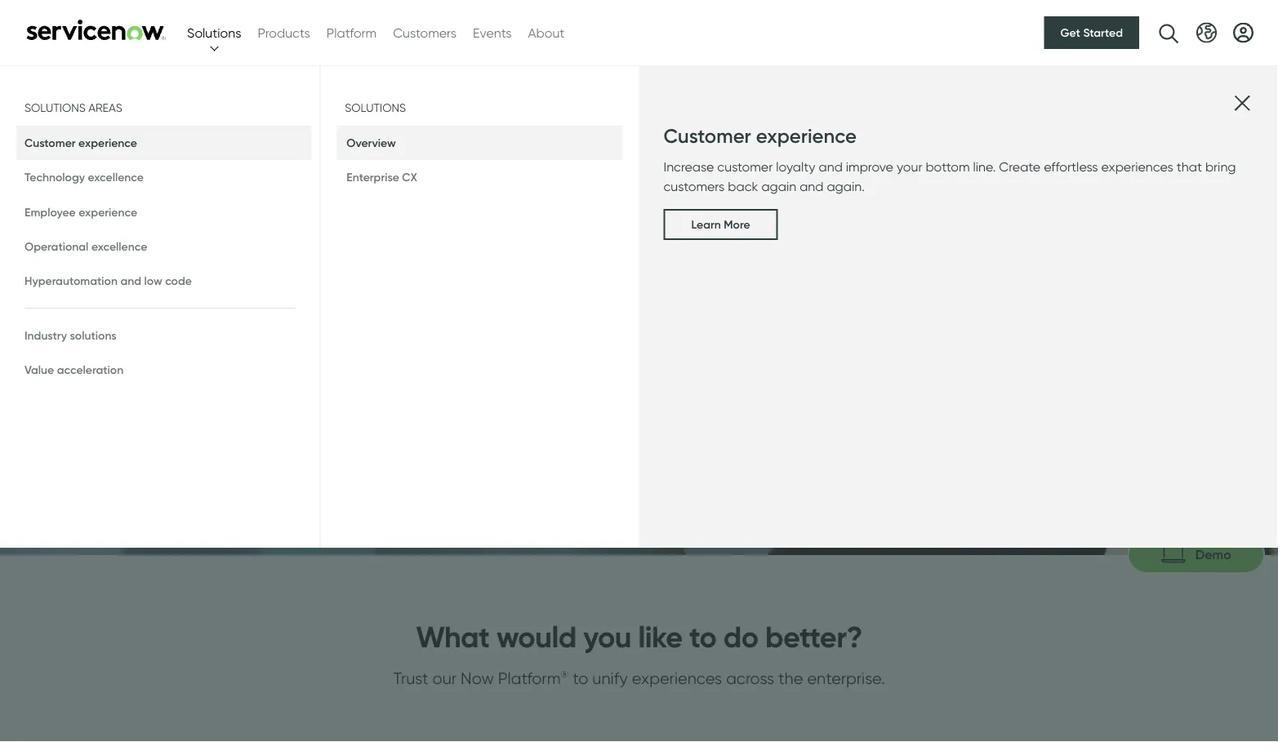 Task type: describe. For each thing, give the bounding box(es) containing it.
operational
[[25, 239, 89, 253]]

learn
[[692, 218, 721, 232]]

1 horizontal spatial customer
[[664, 124, 752, 148]]

employee
[[25, 205, 76, 219]]

about button
[[528, 23, 565, 42]]

acceleration
[[57, 363, 124, 377]]

loyalty
[[776, 159, 816, 175]]

1 horizontal spatial customer experience
[[664, 124, 857, 148]]

solutions for the solutions dropdown button
[[187, 25, 241, 40]]

solutions button
[[187, 23, 241, 42]]

get started link
[[1045, 16, 1140, 49]]

industry
[[25, 329, 67, 343]]

value
[[25, 363, 54, 377]]

technology excellence
[[25, 171, 144, 184]]

more
[[724, 218, 751, 232]]

value acceleration link
[[16, 353, 312, 388]]

solutions
[[70, 329, 117, 343]]

0 vertical spatial and
[[819, 159, 843, 175]]

customers button
[[393, 23, 457, 42]]

solutions for solutions areas
[[25, 101, 86, 114]]

cx
[[402, 171, 417, 184]]

customers
[[393, 25, 457, 40]]

customer
[[718, 159, 773, 175]]

hyperautomation
[[25, 274, 118, 288]]

experience for customer experience link
[[79, 136, 137, 150]]

started
[[1084, 26, 1124, 40]]

increase customer loyalty and improve your bottom line. create effortless experiences that bring customers back again and again.
[[664, 159, 1237, 194]]

operational excellence link
[[16, 229, 312, 264]]

go to servicenow account image
[[1234, 22, 1254, 43]]

improve
[[846, 159, 894, 175]]

1 vertical spatial and
[[800, 178, 824, 194]]

your
[[897, 159, 923, 175]]

again.
[[827, 178, 865, 194]]

customers
[[664, 178, 725, 194]]

industry solutions link
[[16, 319, 312, 353]]

get started
[[1061, 26, 1124, 40]]

value acceleration
[[25, 363, 124, 377]]

areas
[[88, 101, 122, 114]]

events button
[[473, 23, 512, 42]]

again
[[762, 178, 797, 194]]

that
[[1177, 159, 1203, 175]]

products button
[[258, 23, 310, 42]]

learn more link
[[664, 209, 778, 240]]

technology excellence link
[[16, 160, 312, 195]]

experience for 'employee experience' link
[[79, 205, 137, 219]]

0 horizontal spatial customer
[[25, 136, 76, 150]]



Task type: locate. For each thing, give the bounding box(es) containing it.
2 vertical spatial and
[[120, 274, 141, 288]]

excellence inside operational excellence link
[[91, 239, 147, 253]]

customer experience up 'customer'
[[664, 124, 857, 148]]

solutions up overview
[[345, 101, 406, 114]]

events
[[473, 25, 512, 40]]

bring
[[1206, 159, 1237, 175]]

and down loyalty
[[800, 178, 824, 194]]

and left low
[[120, 274, 141, 288]]

platform
[[327, 25, 377, 40]]

0 vertical spatial excellence
[[88, 171, 144, 184]]

excellence inside technology excellence "link"
[[88, 171, 144, 184]]

excellence up the employee experience
[[88, 171, 144, 184]]

and
[[819, 159, 843, 175], [800, 178, 824, 194], [120, 274, 141, 288]]

enterprise cx link
[[337, 160, 623, 195]]

hyperautomation and low code
[[25, 274, 192, 288]]

enterprise
[[347, 171, 399, 184]]

solutions areas
[[25, 101, 122, 114]]

bottom
[[926, 159, 970, 175]]

excellence for operational excellence
[[91, 239, 147, 253]]

get
[[1061, 26, 1081, 40]]

experiences
[[1102, 159, 1174, 175]]

customer up "technology"
[[25, 136, 76, 150]]

experience down areas
[[79, 136, 137, 150]]

0 horizontal spatial customer experience
[[25, 136, 137, 150]]

effortless
[[1044, 159, 1099, 175]]

2 horizontal spatial solutions
[[345, 101, 406, 114]]

excellence for technology excellence
[[88, 171, 144, 184]]

customer experience up technology excellence
[[25, 136, 137, 150]]

code
[[165, 274, 192, 288]]

platform button
[[327, 23, 377, 42]]

customer experience link
[[16, 126, 312, 160]]

create
[[1000, 159, 1041, 175]]

customer
[[664, 124, 752, 148], [25, 136, 76, 150]]

overview link
[[337, 126, 623, 160]]

back
[[728, 178, 759, 194]]

customer up 'increase'
[[664, 124, 752, 148]]

about
[[528, 25, 565, 40]]

experience up operational excellence at top
[[79, 205, 137, 219]]

and up the again.
[[819, 159, 843, 175]]

experience up loyalty
[[756, 124, 857, 148]]

1 horizontal spatial solutions
[[187, 25, 241, 40]]

1 vertical spatial excellence
[[91, 239, 147, 253]]

0 horizontal spatial solutions
[[25, 101, 86, 114]]

solutions left areas
[[25, 101, 86, 114]]

customer experience
[[664, 124, 857, 148], [25, 136, 137, 150]]

learn more
[[692, 218, 751, 232]]

low
[[144, 274, 162, 288]]

excellence up hyperautomation and low code
[[91, 239, 147, 253]]

operational excellence
[[25, 239, 147, 253]]

solutions
[[187, 25, 241, 40], [25, 101, 86, 114], [345, 101, 406, 114]]

experience
[[756, 124, 857, 148], [79, 136, 137, 150], [79, 205, 137, 219]]

technology
[[25, 171, 85, 184]]

overview
[[347, 136, 396, 150]]

hyperautomation and low code link
[[16, 264, 312, 298]]

excellence
[[88, 171, 144, 184], [91, 239, 147, 253]]

employee experience
[[25, 205, 137, 219]]

solutions left products
[[187, 25, 241, 40]]

increase
[[664, 159, 714, 175]]

industry solutions
[[25, 329, 117, 343]]

products
[[258, 25, 310, 40]]

employee experience link
[[16, 195, 312, 229]]

enterprise cx
[[347, 171, 417, 184]]

line.
[[974, 159, 996, 175]]

servicenow image
[[25, 19, 168, 40]]



Task type: vqa. For each thing, say whether or not it's contained in the screenshot.
the bottom Office
no



